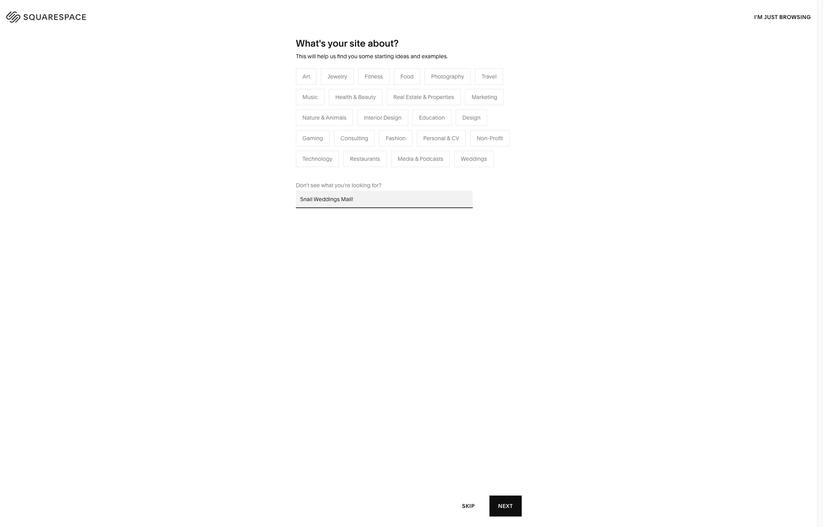 Task type: locate. For each thing, give the bounding box(es) containing it.
just
[[764, 13, 778, 20]]

Weddings radio
[[454, 151, 494, 167]]

estate up the home
[[406, 94, 422, 101]]

home
[[402, 108, 418, 115]]

1 vertical spatial media & podcasts
[[398, 155, 443, 162]]

travel
[[482, 73, 497, 80], [320, 108, 335, 115]]

media
[[320, 131, 336, 138], [398, 155, 414, 162]]

1 horizontal spatial design
[[462, 114, 481, 121]]

restaurants up real estate & properties link
[[350, 155, 380, 162]]

examples.
[[422, 53, 448, 60]]

0 horizontal spatial design
[[384, 114, 402, 121]]

0 vertical spatial podcasts
[[342, 131, 366, 138]]

media & podcasts link
[[320, 131, 373, 138]]

profits
[[287, 143, 303, 150]]

&
[[353, 94, 357, 101], [423, 94, 427, 101], [419, 108, 422, 115], [321, 114, 325, 121], [421, 120, 424, 127], [337, 131, 341, 138], [447, 135, 450, 142], [269, 143, 273, 150], [415, 155, 419, 162], [350, 166, 353, 173]]

0 vertical spatial real
[[393, 94, 405, 101]]

1 vertical spatial real estate & properties
[[320, 166, 381, 173]]

events link
[[320, 143, 345, 150]]

Gaming radio
[[296, 130, 330, 147]]

0 horizontal spatial weddings
[[320, 155, 346, 162]]

weddings down events link
[[320, 155, 346, 162]]

0 horizontal spatial animals
[[326, 114, 346, 121]]

cv
[[452, 135, 459, 142]]

skip button
[[454, 496, 484, 517]]

real estate & properties inside option
[[393, 94, 454, 101]]

media down fashion
[[398, 155, 414, 162]]

1 horizontal spatial travel
[[482, 73, 497, 80]]

1 horizontal spatial real
[[393, 94, 405, 101]]

us
[[330, 53, 336, 60]]

log             in
[[788, 12, 808, 19]]

1 horizontal spatial real estate & properties
[[393, 94, 454, 101]]

real estate & properties up home & decor link
[[393, 94, 454, 101]]

about?
[[368, 38, 399, 49]]

0 horizontal spatial media & podcasts
[[320, 131, 366, 138]]

0 horizontal spatial real
[[320, 166, 331, 173]]

1 horizontal spatial nature & animals
[[402, 120, 446, 127]]

1 vertical spatial real
[[320, 166, 331, 173]]

0 vertical spatial properties
[[428, 94, 454, 101]]

1 vertical spatial properties
[[354, 166, 381, 173]]

& right health
[[353, 94, 357, 101]]

Food radio
[[394, 68, 420, 85]]

real estate & properties
[[393, 94, 454, 101], [320, 166, 381, 173]]

1 horizontal spatial fitness
[[402, 131, 420, 138]]

1 horizontal spatial media & podcasts
[[398, 155, 443, 162]]

1 horizontal spatial estate
[[406, 94, 422, 101]]

& down fitness link
[[415, 155, 419, 162]]

nature
[[303, 114, 320, 121], [402, 120, 419, 127]]

podcasts down personal
[[420, 155, 443, 162]]

travel up marketing option
[[482, 73, 497, 80]]

0 vertical spatial estate
[[406, 94, 422, 101]]

Don't see what you're looking for? field
[[296, 191, 473, 208]]

1 vertical spatial non-
[[274, 143, 287, 150]]

0 vertical spatial fitness
[[365, 73, 383, 80]]

1 design from the left
[[384, 114, 402, 121]]

0 horizontal spatial real estate & properties
[[320, 166, 381, 173]]

weddings link
[[320, 155, 354, 162]]

photography
[[431, 73, 464, 80]]

0 vertical spatial media
[[320, 131, 336, 138]]

1 horizontal spatial podcasts
[[420, 155, 443, 162]]

Real Estate & Properties radio
[[387, 89, 461, 105]]

lusaka element
[[304, 266, 513, 528]]

Consulting radio
[[334, 130, 375, 147]]

design down marketing
[[462, 114, 481, 121]]

real up the home
[[393, 94, 405, 101]]

0 horizontal spatial fitness
[[365, 73, 383, 80]]

real estate & properties link
[[320, 166, 389, 173]]

& up home & decor link
[[423, 94, 427, 101]]

design left the home
[[384, 114, 402, 121]]

animals inside radio
[[326, 114, 346, 121]]

nature & animals inside 'nature & animals' radio
[[303, 114, 346, 121]]

nature & animals
[[303, 114, 346, 121], [402, 120, 446, 127]]

estate down weddings link
[[332, 166, 348, 173]]

in
[[801, 12, 808, 19]]

skip
[[462, 503, 475, 510]]

& up gaming
[[321, 114, 325, 121]]

podcasts inside radio
[[420, 155, 443, 162]]

1 horizontal spatial animals
[[425, 120, 446, 127]]

0 vertical spatial media & podcasts
[[320, 131, 366, 138]]

site
[[350, 38, 366, 49]]

nature & animals down home & decor link
[[402, 120, 446, 127]]

Nature & Animals radio
[[296, 110, 353, 126]]

weddings
[[320, 155, 346, 162], [461, 155, 487, 162]]

log
[[788, 12, 800, 19]]

find
[[337, 53, 347, 60]]

& right community at the left top of page
[[269, 143, 273, 150]]

fitness down some
[[365, 73, 383, 80]]

1 vertical spatial podcasts
[[420, 155, 443, 162]]

1 vertical spatial media
[[398, 155, 414, 162]]

weddings down "non-profit"
[[461, 155, 487, 162]]

Education radio
[[412, 110, 452, 126]]

podcasts
[[342, 131, 366, 138], [420, 155, 443, 162]]

travel up restaurants link
[[320, 108, 335, 115]]

restaurants down "travel" link
[[320, 120, 350, 127]]

real estate & properties up you're
[[320, 166, 381, 173]]

beauty
[[358, 94, 376, 101]]

animals
[[326, 114, 346, 121], [425, 120, 446, 127]]

help
[[317, 53, 329, 60]]

Technology radio
[[296, 151, 339, 167]]

media & podcasts down fitness link
[[398, 155, 443, 162]]

fitness
[[365, 73, 383, 80], [402, 131, 420, 138]]

nature down the home
[[402, 120, 419, 127]]

0 vertical spatial real estate & properties
[[393, 94, 454, 101]]

1 horizontal spatial media
[[398, 155, 414, 162]]

technology
[[303, 155, 332, 162]]

Photography radio
[[425, 68, 471, 85]]

& right the home
[[419, 108, 422, 115]]

profit
[[490, 135, 503, 142]]

design
[[384, 114, 402, 121], [462, 114, 481, 121]]

0 horizontal spatial nature
[[303, 114, 320, 121]]

1 vertical spatial restaurants
[[350, 155, 380, 162]]

1 horizontal spatial nature
[[402, 120, 419, 127]]

2 design from the left
[[462, 114, 481, 121]]

1 horizontal spatial weddings
[[461, 155, 487, 162]]

1 vertical spatial estate
[[332, 166, 348, 173]]

1 horizontal spatial properties
[[428, 94, 454, 101]]

fitness inside 'radio'
[[365, 73, 383, 80]]

0 vertical spatial restaurants
[[320, 120, 350, 127]]

podcasts down restaurants link
[[342, 131, 366, 138]]

nature & animals up gaming
[[303, 114, 346, 121]]

0 horizontal spatial nature & animals
[[303, 114, 346, 121]]

0 horizontal spatial travel
[[320, 108, 335, 115]]

estate
[[406, 94, 422, 101], [332, 166, 348, 173]]

decor
[[424, 108, 440, 115]]

lusaka image
[[304, 266, 513, 528]]

& inside option
[[353, 94, 357, 101]]

properties
[[428, 94, 454, 101], [354, 166, 381, 173]]

next
[[498, 503, 513, 510]]

animals up 'media & podcasts' "link"
[[326, 114, 346, 121]]

media & podcasts
[[320, 131, 366, 138], [398, 155, 443, 162]]

non-profit
[[477, 135, 503, 142]]

real down technology
[[320, 166, 331, 173]]

media up events
[[320, 131, 336, 138]]

travel inside option
[[482, 73, 497, 80]]

1 horizontal spatial non-
[[477, 135, 490, 142]]

fitness down nature & animals link
[[402, 131, 420, 138]]

media inside radio
[[398, 155, 414, 162]]

0 vertical spatial travel
[[482, 73, 497, 80]]

Marketing radio
[[465, 89, 504, 105]]

personal
[[423, 135, 446, 142]]

real
[[393, 94, 405, 101], [320, 166, 331, 173]]

1 vertical spatial travel
[[320, 108, 335, 115]]

restaurants
[[320, 120, 350, 127], [350, 155, 380, 162]]

properties up decor
[[428, 94, 454, 101]]

nature down music
[[303, 114, 320, 121]]

0 horizontal spatial podcasts
[[342, 131, 366, 138]]

Interior Design radio
[[357, 110, 408, 126]]

media & podcasts down restaurants link
[[320, 131, 366, 138]]

non-
[[477, 135, 490, 142], [274, 143, 287, 150]]

animals down decor
[[425, 120, 446, 127]]

1 vertical spatial fitness
[[402, 131, 420, 138]]

non- right community at the left top of page
[[274, 143, 287, 150]]

non- up weddings 'option'
[[477, 135, 490, 142]]

health
[[335, 94, 352, 101]]

0 horizontal spatial media
[[320, 131, 336, 138]]

0 horizontal spatial estate
[[332, 166, 348, 173]]

& down home & decor
[[421, 120, 424, 127]]

0 vertical spatial non-
[[477, 135, 490, 142]]

properties up looking
[[354, 166, 381, 173]]



Task type: vqa. For each thing, say whether or not it's contained in the screenshot.
LOAM image
no



Task type: describe. For each thing, give the bounding box(es) containing it.
don't see what you're looking for?
[[296, 182, 382, 189]]

i'm just browsing link
[[754, 6, 811, 28]]

weddings inside 'option'
[[461, 155, 487, 162]]

personal & cv
[[423, 135, 459, 142]]

you
[[348, 53, 358, 60]]

consulting
[[341, 135, 368, 142]]

for?
[[372, 182, 382, 189]]

and
[[411, 53, 420, 60]]

log             in link
[[788, 12, 808, 19]]

& up you're
[[350, 166, 353, 173]]

& inside radio
[[415, 155, 419, 162]]

restaurants inside radio
[[350, 155, 380, 162]]

Restaurants radio
[[343, 151, 387, 167]]

i'm
[[754, 13, 763, 20]]

restaurants link
[[320, 120, 358, 127]]

non- inside non-profit option
[[477, 135, 490, 142]]

& inside radio
[[321, 114, 325, 121]]

next button
[[489, 496, 521, 517]]

home & decor
[[402, 108, 440, 115]]

what's your site about? this will help us find you some starting ideas and examples.
[[296, 38, 448, 60]]

jewelry
[[328, 73, 347, 80]]

looking
[[352, 182, 371, 189]]

Media & Podcasts radio
[[391, 151, 450, 167]]

squarespace logo link
[[16, 9, 174, 22]]

you're
[[335, 182, 350, 189]]

Jewelry radio
[[321, 68, 354, 85]]

Travel radio
[[475, 68, 503, 85]]

don't
[[296, 182, 309, 189]]

community & non-profits link
[[238, 143, 311, 150]]

marketing
[[472, 94, 497, 101]]

music
[[303, 94, 318, 101]]

0 horizontal spatial properties
[[354, 166, 381, 173]]

health & beauty
[[335, 94, 376, 101]]

ideas
[[395, 53, 409, 60]]

food
[[400, 73, 414, 80]]

& down restaurants link
[[337, 131, 341, 138]]

Health & Beauty radio
[[329, 89, 382, 105]]

estate inside option
[[406, 94, 422, 101]]

home & decor link
[[402, 108, 447, 115]]

community
[[238, 143, 268, 150]]

fashion
[[386, 135, 406, 142]]

interior design
[[364, 114, 402, 121]]

some
[[359, 53, 373, 60]]

your
[[328, 38, 347, 49]]

Music radio
[[296, 89, 324, 105]]

nature inside radio
[[303, 114, 320, 121]]

gaming
[[303, 135, 323, 142]]

Fitness radio
[[358, 68, 390, 85]]

& left cv
[[447, 135, 450, 142]]

education
[[419, 114, 445, 121]]

fitness link
[[402, 131, 428, 138]]

properties inside option
[[428, 94, 454, 101]]

media & podcasts inside media & podcasts radio
[[398, 155, 443, 162]]

squarespace logo image
[[16, 9, 102, 22]]

Non-Profit radio
[[470, 130, 510, 147]]

events
[[320, 143, 337, 150]]

what's
[[296, 38, 326, 49]]

community & non-profits
[[238, 143, 303, 150]]

Fashion radio
[[379, 130, 412, 147]]

travel link
[[320, 108, 343, 115]]

art
[[303, 73, 310, 80]]

real inside option
[[393, 94, 405, 101]]

0 horizontal spatial non-
[[274, 143, 287, 150]]

i'm just browsing
[[754, 13, 811, 20]]

Art radio
[[296, 68, 317, 85]]

Personal & CV radio
[[417, 130, 466, 147]]

starting
[[375, 53, 394, 60]]

browsing
[[779, 13, 811, 20]]

see
[[311, 182, 320, 189]]

what
[[321, 182, 333, 189]]

interior
[[364, 114, 382, 121]]

will
[[308, 53, 316, 60]]

nature & animals link
[[402, 120, 454, 127]]

Design radio
[[456, 110, 487, 126]]

this
[[296, 53, 306, 60]]



